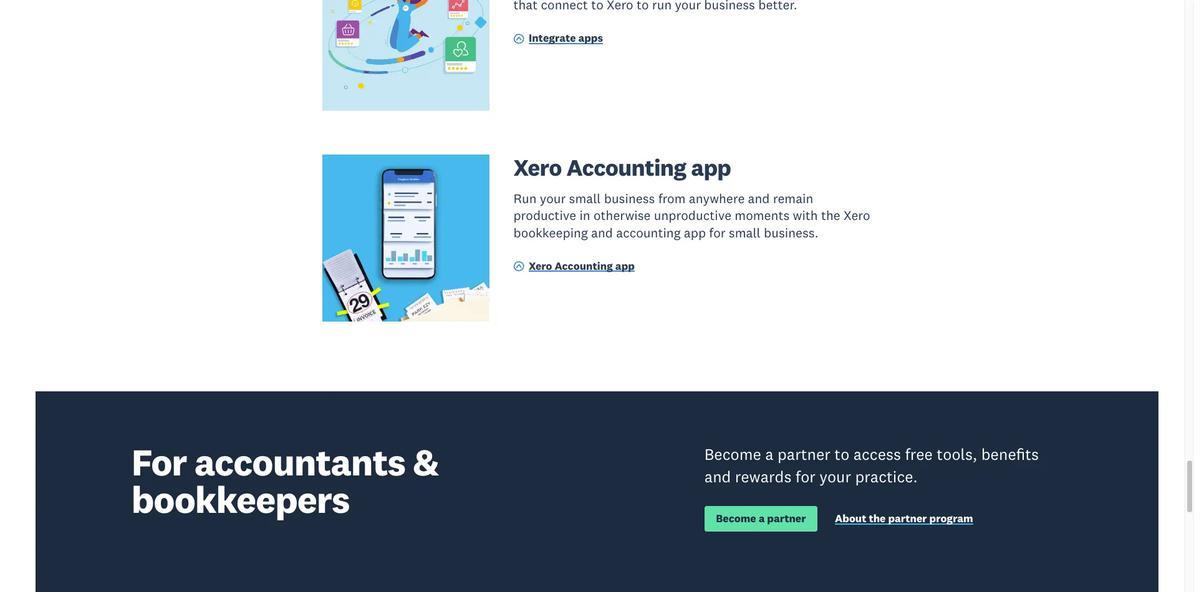 Task type: locate. For each thing, give the bounding box(es) containing it.
partner left to
[[778, 445, 831, 465]]

the
[[821, 207, 841, 224], [869, 512, 886, 526]]

remain
[[773, 190, 814, 207]]

bookkeepers
[[131, 477, 350, 524]]

2 horizontal spatial and
[[748, 190, 770, 207]]

accounting inside button
[[555, 259, 613, 273]]

the inside run your small business from anywhere and remain productive in otherwise unproductive moments with the xero bookkeeping and accounting app for small business.
[[821, 207, 841, 224]]

1 vertical spatial a
[[759, 512, 765, 526]]

1 horizontal spatial the
[[869, 512, 886, 526]]

1 horizontal spatial small
[[729, 224, 761, 241]]

become inside become a partner to access free tools, benefits and rewards for your practice.
[[705, 445, 761, 465]]

1 vertical spatial for
[[796, 467, 816, 487]]

xero accounting app
[[514, 153, 731, 182], [529, 259, 635, 273]]

business.
[[764, 224, 819, 241]]

1 vertical spatial xero
[[844, 207, 870, 224]]

a
[[765, 445, 774, 465], [759, 512, 765, 526]]

small down moments
[[729, 224, 761, 241]]

your down to
[[820, 467, 851, 487]]

become up "rewards"
[[705, 445, 761, 465]]

small up in
[[569, 190, 601, 207]]

a inside become a partner to access free tools, benefits and rewards for your practice.
[[765, 445, 774, 465]]

0 vertical spatial become
[[705, 445, 761, 465]]

anywhere
[[689, 190, 745, 207]]

for right "rewards"
[[796, 467, 816, 487]]

app up anywhere
[[691, 153, 731, 182]]

partner for become a partner
[[767, 512, 806, 526]]

about the partner program
[[835, 512, 973, 526]]

0 horizontal spatial for
[[709, 224, 726, 241]]

xero
[[514, 153, 562, 182], [844, 207, 870, 224], [529, 259, 552, 273]]

0 vertical spatial and
[[748, 190, 770, 207]]

xero accounting app up business
[[514, 153, 731, 182]]

and down otherwise
[[591, 224, 613, 241]]

a inside become a partner link
[[759, 512, 765, 526]]

the right about on the bottom of the page
[[869, 512, 886, 526]]

0 vertical spatial accounting
[[567, 153, 686, 182]]

for
[[131, 439, 187, 486]]

your up "productive"
[[540, 190, 566, 207]]

accounting
[[567, 153, 686, 182], [555, 259, 613, 273]]

xero accounting app button
[[514, 259, 635, 276]]

partner for become a partner to access free tools, benefits and rewards for your practice.
[[778, 445, 831, 465]]

and up moments
[[748, 190, 770, 207]]

partner down "rewards"
[[767, 512, 806, 526]]

1 vertical spatial xero accounting app
[[529, 259, 635, 273]]

run your small business from anywhere and remain productive in otherwise unproductive moments with the xero bookkeeping and accounting app for small business.
[[514, 190, 870, 241]]

your inside run your small business from anywhere and remain productive in otherwise unproductive moments with the xero bookkeeping and accounting app for small business.
[[540, 190, 566, 207]]

0 vertical spatial a
[[765, 445, 774, 465]]

and left "rewards"
[[705, 467, 731, 487]]

become
[[705, 445, 761, 465], [716, 512, 756, 526]]

partner
[[778, 445, 831, 465], [767, 512, 806, 526], [888, 512, 927, 526]]

your inside become a partner to access free tools, benefits and rewards for your practice.
[[820, 467, 851, 487]]

with
[[793, 207, 818, 224]]

for
[[709, 224, 726, 241], [796, 467, 816, 487]]

1 vertical spatial become
[[716, 512, 756, 526]]

become a partner link
[[705, 506, 818, 532]]

about
[[835, 512, 867, 526]]

app
[[691, 153, 731, 182], [684, 224, 706, 241], [615, 259, 635, 273]]

bookkeeping
[[514, 224, 588, 241]]

0 horizontal spatial and
[[591, 224, 613, 241]]

a up "rewards"
[[765, 445, 774, 465]]

2 vertical spatial and
[[705, 467, 731, 487]]

0 horizontal spatial the
[[821, 207, 841, 224]]

0 horizontal spatial small
[[569, 190, 601, 207]]

1 vertical spatial and
[[591, 224, 613, 241]]

and
[[748, 190, 770, 207], [591, 224, 613, 241], [705, 467, 731, 487]]

small
[[569, 190, 601, 207], [729, 224, 761, 241]]

app down unproductive
[[684, 224, 706, 241]]

practice.
[[855, 467, 918, 487]]

your
[[540, 190, 566, 207], [820, 467, 851, 487]]

1 horizontal spatial your
[[820, 467, 851, 487]]

1 horizontal spatial a
[[765, 445, 774, 465]]

become down "rewards"
[[716, 512, 756, 526]]

1 vertical spatial app
[[684, 224, 706, 241]]

1 horizontal spatial for
[[796, 467, 816, 487]]

0 vertical spatial xero accounting app
[[514, 153, 731, 182]]

xero up run
[[514, 153, 562, 182]]

become a partner to access free tools, benefits and rewards for your practice.
[[705, 445, 1039, 487]]

a down "rewards"
[[759, 512, 765, 526]]

xero down bookkeeping
[[529, 259, 552, 273]]

2 vertical spatial xero
[[529, 259, 552, 273]]

xero accounting app inside button
[[529, 259, 635, 273]]

1 vertical spatial accounting
[[555, 259, 613, 273]]

accounting up business
[[567, 153, 686, 182]]

0 vertical spatial the
[[821, 207, 841, 224]]

1 vertical spatial small
[[729, 224, 761, 241]]

become inside become a partner link
[[716, 512, 756, 526]]

partner left the program
[[888, 512, 927, 526]]

benefits
[[981, 445, 1039, 465]]

app down accounting
[[615, 259, 635, 273]]

0 vertical spatial xero
[[514, 153, 562, 182]]

unproductive
[[654, 207, 732, 224]]

for down unproductive
[[709, 224, 726, 241]]

xero accounting app down bookkeeping
[[529, 259, 635, 273]]

xero right with
[[844, 207, 870, 224]]

the right with
[[821, 207, 841, 224]]

0 horizontal spatial your
[[540, 190, 566, 207]]

partner inside become a partner to access free tools, benefits and rewards for your practice.
[[778, 445, 831, 465]]

0 vertical spatial your
[[540, 190, 566, 207]]

1 horizontal spatial and
[[705, 467, 731, 487]]

apps
[[578, 31, 603, 45]]

accounting down bookkeeping
[[555, 259, 613, 273]]

0 vertical spatial for
[[709, 224, 726, 241]]

0 horizontal spatial a
[[759, 512, 765, 526]]

1 vertical spatial your
[[820, 467, 851, 487]]

tools,
[[937, 445, 977, 465]]

2 vertical spatial app
[[615, 259, 635, 273]]



Task type: vqa. For each thing, say whether or not it's contained in the screenshot.
over
no



Task type: describe. For each thing, give the bounding box(es) containing it.
a for become a partner
[[759, 512, 765, 526]]

program
[[930, 512, 973, 526]]

become a partner
[[716, 512, 806, 526]]

app inside run your small business from anywhere and remain productive in otherwise unproductive moments with the xero bookkeeping and accounting app for small business.
[[684, 224, 706, 241]]

xero inside run your small business from anywhere and remain productive in otherwise unproductive moments with the xero bookkeeping and accounting app for small business.
[[844, 207, 870, 224]]

run
[[514, 190, 537, 207]]

to
[[835, 445, 850, 465]]

become for become a partner to access free tools, benefits and rewards for your practice.
[[705, 445, 761, 465]]

accounting
[[616, 224, 681, 241]]

become for become a partner
[[716, 512, 756, 526]]

from
[[658, 190, 686, 207]]

partner for about the partner program
[[888, 512, 927, 526]]

in
[[580, 207, 590, 224]]

a for become a partner to access free tools, benefits and rewards for your practice.
[[765, 445, 774, 465]]

moments
[[735, 207, 790, 224]]

otherwise
[[594, 207, 651, 224]]

0 vertical spatial app
[[691, 153, 731, 182]]

app inside button
[[615, 259, 635, 273]]

for inside run your small business from anywhere and remain productive in otherwise unproductive moments with the xero bookkeeping and accounting app for small business.
[[709, 224, 726, 241]]

integrate
[[529, 31, 576, 45]]

access
[[854, 445, 901, 465]]

for accountants & bookkeepers
[[131, 439, 439, 524]]

productive
[[514, 207, 576, 224]]

&
[[413, 439, 439, 486]]

integrate apps
[[529, 31, 603, 45]]

and inside become a partner to access free tools, benefits and rewards for your practice.
[[705, 467, 731, 487]]

integrate apps button
[[514, 31, 603, 48]]

about the partner program link
[[835, 512, 973, 529]]

for inside become a partner to access free tools, benefits and rewards for your practice.
[[796, 467, 816, 487]]

0 vertical spatial small
[[569, 190, 601, 207]]

1 vertical spatial the
[[869, 512, 886, 526]]

rewards
[[735, 467, 792, 487]]

xero inside button
[[529, 259, 552, 273]]

accountants
[[194, 439, 405, 486]]

free
[[905, 445, 933, 465]]

business
[[604, 190, 655, 207]]



